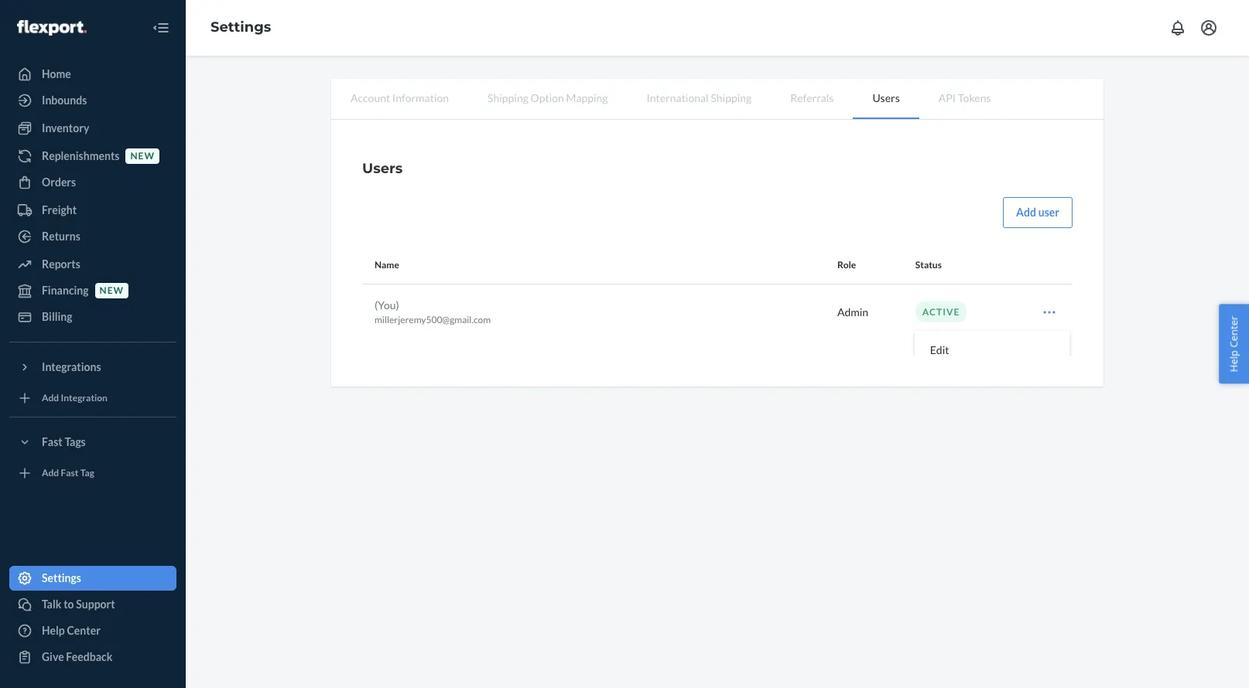 Task type: locate. For each thing, give the bounding box(es) containing it.
fast tags
[[42, 436, 86, 449]]

new
[[130, 150, 155, 162], [100, 285, 124, 297]]

1 vertical spatial settings
[[42, 572, 81, 585]]

1 horizontal spatial settings
[[211, 19, 271, 36]]

2 vertical spatial add
[[42, 468, 59, 479]]

1 horizontal spatial center
[[1227, 316, 1241, 348]]

1 vertical spatial center
[[67, 625, 101, 638]]

1 horizontal spatial users
[[873, 91, 900, 105]]

shipping option mapping
[[488, 91, 608, 105]]

help center
[[1227, 316, 1241, 373], [42, 625, 101, 638]]

0 horizontal spatial settings
[[42, 572, 81, 585]]

tag
[[80, 468, 94, 479]]

1 horizontal spatial help center
[[1227, 316, 1241, 373]]

users
[[873, 91, 900, 105], [362, 160, 403, 177]]

add integration
[[42, 393, 108, 404]]

0 vertical spatial settings
[[211, 19, 271, 36]]

add integration link
[[9, 386, 176, 411]]

0 vertical spatial add
[[1016, 206, 1037, 219]]

home
[[42, 67, 71, 81]]

shipping left option
[[488, 91, 529, 105]]

2 shipping from the left
[[711, 91, 752, 105]]

users inside tab
[[873, 91, 900, 105]]

1 vertical spatial add
[[42, 393, 59, 404]]

fast
[[42, 436, 62, 449], [61, 468, 79, 479]]

help
[[1227, 351, 1241, 373], [42, 625, 65, 638]]

add inside button
[[1016, 206, 1037, 219]]

shipping option mapping tab
[[468, 79, 627, 118]]

talk to support button
[[9, 593, 176, 618]]

flexport logo image
[[17, 20, 87, 35]]

shipping
[[488, 91, 529, 105], [711, 91, 752, 105]]

new down reports link
[[100, 285, 124, 297]]

1 horizontal spatial help
[[1227, 351, 1241, 373]]

tab list
[[331, 79, 1104, 120]]

talk to support
[[42, 598, 115, 612]]

1 vertical spatial fast
[[61, 468, 79, 479]]

fast tags button
[[9, 430, 176, 455]]

add user button
[[1003, 197, 1073, 228]]

settings link
[[211, 19, 271, 36], [9, 567, 176, 591]]

0 vertical spatial settings link
[[211, 19, 271, 36]]

settings
[[211, 19, 271, 36], [42, 572, 81, 585]]

0 vertical spatial help
[[1227, 351, 1241, 373]]

home link
[[9, 62, 176, 87]]

0 horizontal spatial shipping
[[488, 91, 529, 105]]

mapping
[[566, 91, 608, 105]]

0 vertical spatial center
[[1227, 316, 1241, 348]]

shipping right international
[[711, 91, 752, 105]]

add left the integration
[[42, 393, 59, 404]]

1 vertical spatial new
[[100, 285, 124, 297]]

account information tab
[[331, 79, 468, 118]]

give feedback
[[42, 651, 113, 664]]

center
[[1227, 316, 1241, 348], [67, 625, 101, 638]]

open account menu image
[[1200, 19, 1218, 37]]

add down fast tags
[[42, 468, 59, 479]]

0 horizontal spatial users
[[362, 160, 403, 177]]

1 vertical spatial help
[[42, 625, 65, 638]]

name
[[375, 259, 399, 271]]

returns
[[42, 230, 80, 243]]

new up orders link
[[130, 150, 155, 162]]

add
[[1016, 206, 1037, 219], [42, 393, 59, 404], [42, 468, 59, 479]]

0 vertical spatial fast
[[42, 436, 62, 449]]

talk
[[42, 598, 62, 612]]

freight
[[42, 204, 77, 217]]

option
[[531, 91, 564, 105]]

0 vertical spatial new
[[130, 150, 155, 162]]

users left api
[[873, 91, 900, 105]]

add for add integration
[[42, 393, 59, 404]]

financing
[[42, 284, 89, 297]]

give
[[42, 651, 64, 664]]

reports link
[[9, 252, 176, 277]]

0 vertical spatial users
[[873, 91, 900, 105]]

help inside help center button
[[1227, 351, 1241, 373]]

1 horizontal spatial shipping
[[711, 91, 752, 105]]

1 vertical spatial help center
[[42, 625, 101, 638]]

help center link
[[9, 619, 176, 644]]

new for replenishments
[[130, 150, 155, 162]]

0 horizontal spatial settings link
[[9, 567, 176, 591]]

open notifications image
[[1169, 19, 1187, 37]]

fast left "tags"
[[42, 436, 62, 449]]

0 horizontal spatial new
[[100, 285, 124, 297]]

close navigation image
[[152, 19, 170, 37]]

users down the account
[[362, 160, 403, 177]]

0 horizontal spatial help
[[42, 625, 65, 638]]

add left user
[[1016, 206, 1037, 219]]

help inside help center link
[[42, 625, 65, 638]]

edit
[[930, 344, 949, 357]]

0 vertical spatial help center
[[1227, 316, 1241, 373]]

orders link
[[9, 170, 176, 195]]

1 horizontal spatial settings link
[[211, 19, 271, 36]]

freight link
[[9, 198, 176, 223]]

1 horizontal spatial new
[[130, 150, 155, 162]]

fast left tag
[[61, 468, 79, 479]]



Task type: vqa. For each thing, say whether or not it's contained in the screenshot.
Company name TEXT FIELD
no



Task type: describe. For each thing, give the bounding box(es) containing it.
new for financing
[[100, 285, 124, 297]]

add fast tag link
[[9, 461, 176, 486]]

add fast tag
[[42, 468, 94, 479]]

1 vertical spatial settings link
[[9, 567, 176, 591]]

inbounds link
[[9, 88, 176, 113]]

1 vertical spatial users
[[362, 160, 403, 177]]

integrations
[[42, 361, 101, 374]]

role
[[837, 259, 856, 271]]

api tokens
[[939, 91, 991, 105]]

edit button
[[915, 297, 1070, 370]]

0 horizontal spatial center
[[67, 625, 101, 638]]

add for add user
[[1016, 206, 1037, 219]]

admin
[[837, 305, 869, 319]]

center inside button
[[1227, 316, 1241, 348]]

returns link
[[9, 224, 176, 249]]

account information
[[351, 91, 449, 105]]

referrals
[[790, 91, 834, 105]]

orders
[[42, 176, 76, 189]]

tab list containing account information
[[331, 79, 1104, 120]]

inventory
[[42, 122, 89, 135]]

billing
[[42, 310, 72, 324]]

add user
[[1016, 206, 1060, 219]]

active
[[923, 306, 960, 318]]

integrations button
[[9, 355, 176, 380]]

help center button
[[1220, 305, 1249, 384]]

inventory link
[[9, 116, 176, 141]]

information
[[392, 91, 449, 105]]

0 horizontal spatial help center
[[42, 625, 101, 638]]

users tab
[[853, 79, 919, 119]]

settings inside 'settings' link
[[42, 572, 81, 585]]

(you)
[[375, 299, 399, 312]]

give feedback button
[[9, 646, 176, 670]]

status
[[916, 259, 942, 271]]

reports
[[42, 258, 80, 271]]

account
[[351, 91, 390, 105]]

edit button
[[918, 334, 1066, 367]]

international shipping tab
[[627, 79, 771, 118]]

add for add fast tag
[[42, 468, 59, 479]]

inbounds
[[42, 94, 87, 107]]

1 shipping from the left
[[488, 91, 529, 105]]

tokens
[[958, 91, 991, 105]]

fast inside dropdown button
[[42, 436, 62, 449]]

feedback
[[66, 651, 113, 664]]

help center inside button
[[1227, 316, 1241, 373]]

to
[[64, 598, 74, 612]]

(you) millerjeremy500@gmail.com
[[375, 299, 491, 326]]

international
[[647, 91, 709, 105]]

integration
[[61, 393, 108, 404]]

billing link
[[9, 305, 176, 330]]

user
[[1039, 206, 1060, 219]]

support
[[76, 598, 115, 612]]

millerjeremy500@gmail.com
[[375, 314, 491, 326]]

tags
[[65, 436, 86, 449]]

replenishments
[[42, 149, 120, 163]]

referrals tab
[[771, 79, 853, 118]]

international shipping
[[647, 91, 752, 105]]

api tokens tab
[[919, 79, 1011, 118]]

api
[[939, 91, 956, 105]]



